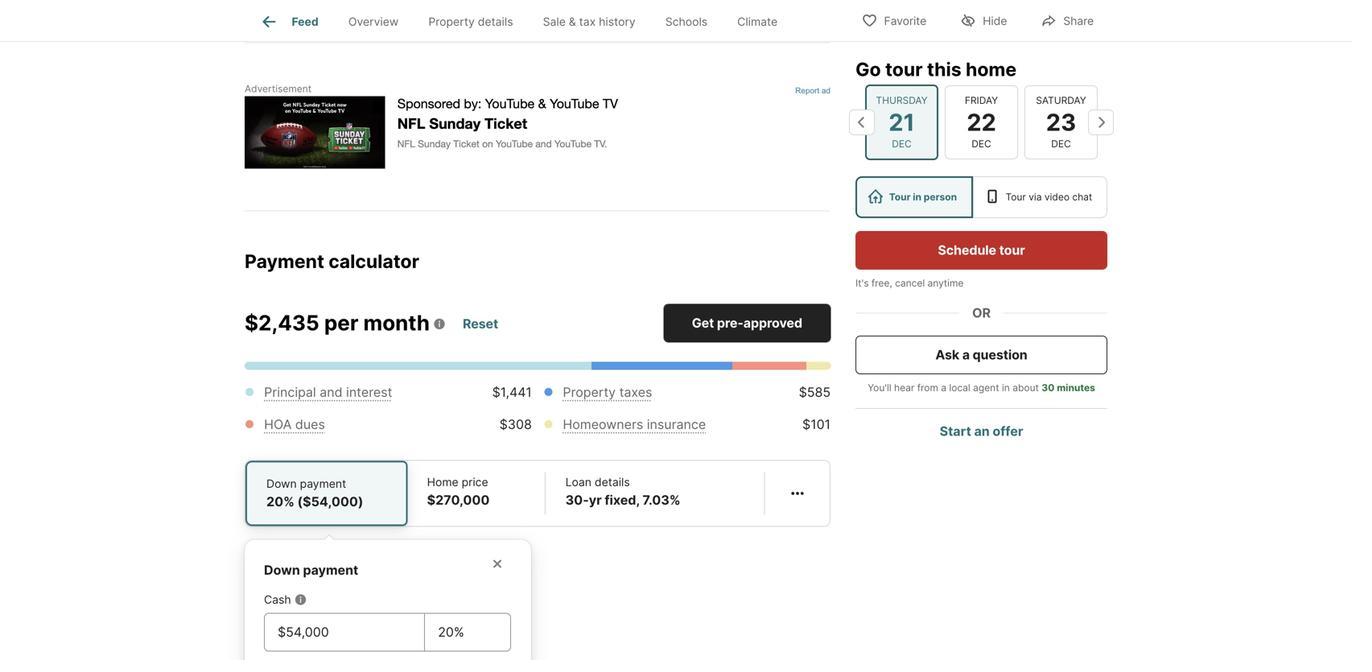 Task type: describe. For each thing, give the bounding box(es) containing it.
down payment
[[264, 562, 358, 578]]

hoa
[[264, 417, 292, 432]]

via
[[1029, 191, 1042, 203]]

30
[[1042, 382, 1055, 394]]

tax
[[579, 15, 596, 28]]

1 horizontal spatial in
[[1002, 382, 1010, 394]]

ask
[[936, 347, 960, 363]]

hide button
[[947, 4, 1021, 37]]

down for down payment 20% ($54,000)
[[266, 477, 297, 491]]

start an offer link
[[940, 423, 1023, 439]]

property for property details
[[429, 15, 475, 28]]

1 vertical spatial a
[[941, 382, 947, 394]]

about
[[1013, 382, 1039, 394]]

homeowners
[[563, 417, 643, 432]]

schedule tour
[[938, 242, 1025, 258]]

start
[[940, 423, 971, 439]]

$308
[[500, 417, 532, 432]]

you'll
[[868, 382, 892, 394]]

($54,000)
[[297, 494, 363, 510]]

principal and interest link
[[264, 384, 392, 400]]

hoa dues
[[264, 417, 325, 432]]

dec for 21
[[892, 138, 912, 150]]

favorite
[[884, 14, 927, 28]]

&
[[569, 15, 576, 28]]

property taxes link
[[563, 384, 652, 400]]

an
[[974, 423, 990, 439]]

$2,435 per month
[[245, 310, 430, 336]]

share button
[[1027, 4, 1108, 37]]

a inside ask a question button
[[963, 347, 970, 363]]

tour in person
[[889, 191, 957, 203]]

loan details 30-yr fixed, 7.03%
[[566, 475, 681, 508]]

hoa dues link
[[264, 417, 325, 432]]

overview
[[348, 15, 399, 28]]

question
[[973, 347, 1028, 363]]

friday
[[965, 94, 998, 106]]

sale & tax history
[[543, 15, 636, 28]]

payment for down payment 20% ($54,000)
[[300, 477, 346, 491]]

friday 22 dec
[[965, 94, 998, 150]]

feed link
[[260, 12, 319, 31]]

video
[[1045, 191, 1070, 203]]

21
[[889, 108, 915, 136]]

insurance
[[647, 417, 706, 432]]

ask a question button
[[856, 336, 1108, 374]]

go tour this home
[[856, 58, 1017, 81]]

or
[[972, 305, 991, 321]]

get
[[692, 315, 714, 331]]

schools tab
[[651, 2, 723, 41]]

property details
[[429, 15, 513, 28]]

tour for tour in person
[[889, 191, 911, 203]]

reset
[[463, 316, 498, 332]]

report
[[795, 86, 820, 95]]

calculator
[[329, 250, 419, 272]]

cancel
[[895, 277, 925, 289]]

tour via video chat option
[[973, 176, 1108, 218]]

thursday 21 dec
[[876, 94, 928, 150]]

down for down payment
[[264, 562, 300, 578]]

interest
[[346, 384, 392, 400]]

20%
[[266, 494, 295, 510]]

$270,000
[[427, 492, 490, 508]]

cash
[[264, 593, 291, 607]]

thursday
[[876, 94, 928, 106]]

share
[[1064, 14, 1094, 28]]

saturday 23 dec
[[1036, 94, 1087, 150]]

loan
[[566, 475, 592, 489]]

payment
[[245, 250, 324, 272]]

offer
[[993, 423, 1023, 439]]

principal
[[264, 384, 316, 400]]

ad region
[[245, 96, 831, 168]]

feed
[[292, 15, 319, 28]]

go
[[856, 58, 881, 81]]

and
[[320, 384, 343, 400]]

$585
[[799, 384, 831, 400]]

property taxes
[[563, 384, 652, 400]]

schedule
[[938, 242, 997, 258]]

overview tab
[[334, 2, 414, 41]]

approved
[[744, 315, 803, 331]]

start an offer
[[940, 423, 1023, 439]]

ad
[[822, 86, 831, 95]]

climate tab
[[723, 2, 793, 41]]

taxes
[[620, 384, 652, 400]]

agent
[[973, 382, 999, 394]]

payment calculator
[[245, 250, 419, 272]]



Task type: vqa. For each thing, say whether or not it's contained in the screenshot.
the Price BUTTON
no



Task type: locate. For each thing, give the bounding box(es) containing it.
0 horizontal spatial a
[[941, 382, 947, 394]]

saturday
[[1036, 94, 1087, 106]]

history
[[599, 15, 636, 28]]

0 horizontal spatial tour
[[885, 58, 923, 81]]

next image
[[1088, 109, 1114, 135]]

0 vertical spatial in
[[913, 191, 922, 203]]

price
[[462, 475, 488, 489]]

down payment tooltip
[[245, 527, 831, 660]]

tour for go
[[885, 58, 923, 81]]

1 horizontal spatial tour
[[1006, 191, 1026, 203]]

report ad button
[[795, 86, 831, 98]]

a
[[963, 347, 970, 363], [941, 382, 947, 394]]

1 vertical spatial payment
[[303, 562, 358, 578]]

free,
[[872, 277, 893, 289]]

tour for schedule
[[999, 242, 1025, 258]]

previous image
[[849, 109, 875, 135]]

get pre-approved button
[[664, 304, 831, 343]]

None text field
[[278, 623, 412, 642], [438, 623, 497, 642], [278, 623, 412, 642], [438, 623, 497, 642]]

homeowners insurance link
[[563, 417, 706, 432]]

1 vertical spatial down
[[264, 562, 300, 578]]

0 horizontal spatial in
[[913, 191, 922, 203]]

1 vertical spatial tour
[[999, 242, 1025, 258]]

tab list containing feed
[[245, 0, 806, 41]]

report ad
[[795, 86, 831, 95]]

2 dec from the left
[[972, 138, 992, 150]]

advertisement
[[245, 83, 312, 94]]

1 horizontal spatial a
[[963, 347, 970, 363]]

details for property details
[[478, 15, 513, 28]]

payment inside down payment 20% ($54,000)
[[300, 477, 346, 491]]

dec for 23
[[1052, 138, 1071, 150]]

1 horizontal spatial tour
[[999, 242, 1025, 258]]

down payment 20% ($54,000)
[[266, 477, 363, 510]]

down up cash
[[264, 562, 300, 578]]

ask a question
[[936, 347, 1028, 363]]

reset button
[[462, 310, 499, 339]]

0 vertical spatial down
[[266, 477, 297, 491]]

tour for tour via video chat
[[1006, 191, 1026, 203]]

minutes
[[1057, 382, 1096, 394]]

1 horizontal spatial details
[[595, 475, 630, 489]]

you'll hear from a local agent in about 30 minutes
[[868, 382, 1096, 394]]

in inside option
[[913, 191, 922, 203]]

anytime
[[928, 277, 964, 289]]

home
[[427, 475, 459, 489]]

tour right schedule
[[999, 242, 1025, 258]]

0 vertical spatial property
[[429, 15, 475, 28]]

property for property taxes
[[563, 384, 616, 400]]

tab list
[[245, 0, 806, 41]]

1 horizontal spatial property
[[563, 384, 616, 400]]

dec inside thursday 21 dec
[[892, 138, 912, 150]]

tour up thursday on the right top of the page
[[885, 58, 923, 81]]

down up 20%
[[266, 477, 297, 491]]

home
[[966, 58, 1017, 81]]

tour via video chat
[[1006, 191, 1093, 203]]

hear
[[894, 382, 915, 394]]

2 tour from the left
[[1006, 191, 1026, 203]]

dec
[[892, 138, 912, 150], [972, 138, 992, 150], [1052, 138, 1071, 150]]

sale
[[543, 15, 566, 28]]

in right agent
[[1002, 382, 1010, 394]]

pre-
[[717, 315, 744, 331]]

person
[[924, 191, 957, 203]]

23
[[1046, 108, 1076, 136]]

schedule tour button
[[856, 231, 1108, 270]]

details left sale
[[478, 15, 513, 28]]

details up "fixed,"
[[595, 475, 630, 489]]

dec for 22
[[972, 138, 992, 150]]

list box containing tour in person
[[856, 176, 1108, 218]]

0 vertical spatial payment
[[300, 477, 346, 491]]

1 vertical spatial property
[[563, 384, 616, 400]]

local
[[949, 382, 971, 394]]

property right overview
[[429, 15, 475, 28]]

sale & tax history tab
[[528, 2, 651, 41]]

payment for down payment
[[303, 562, 358, 578]]

homeowners insurance
[[563, 417, 706, 432]]

yr
[[589, 492, 602, 508]]

tour left person
[[889, 191, 911, 203]]

details inside the loan details 30-yr fixed, 7.03%
[[595, 475, 630, 489]]

dec inside friday 22 dec
[[972, 138, 992, 150]]

a right from
[[941, 382, 947, 394]]

it's
[[856, 277, 869, 289]]

dec down 21
[[892, 138, 912, 150]]

1 dec from the left
[[892, 138, 912, 150]]

0 vertical spatial a
[[963, 347, 970, 363]]

$101
[[803, 417, 831, 432]]

chat
[[1073, 191, 1093, 203]]

tour inside button
[[999, 242, 1025, 258]]

0 vertical spatial details
[[478, 15, 513, 28]]

22
[[967, 108, 996, 136]]

schools
[[666, 15, 708, 28]]

climate
[[738, 15, 778, 28]]

in
[[913, 191, 922, 203], [1002, 382, 1010, 394]]

favorite button
[[848, 4, 940, 37]]

per
[[324, 310, 359, 336]]

dec inside saturday 23 dec
[[1052, 138, 1071, 150]]

payment inside down payment tooltip
[[303, 562, 358, 578]]

home price $270,000
[[427, 475, 490, 508]]

$2,435
[[245, 310, 319, 336]]

payment
[[300, 477, 346, 491], [303, 562, 358, 578]]

1 vertical spatial in
[[1002, 382, 1010, 394]]

down inside down payment 20% ($54,000)
[[266, 477, 297, 491]]

down inside tooltip
[[264, 562, 300, 578]]

from
[[917, 382, 939, 394]]

0 horizontal spatial dec
[[892, 138, 912, 150]]

0 horizontal spatial property
[[429, 15, 475, 28]]

0 horizontal spatial tour
[[889, 191, 911, 203]]

2 horizontal spatial dec
[[1052, 138, 1071, 150]]

hide
[[983, 14, 1007, 28]]

1 vertical spatial details
[[595, 475, 630, 489]]

tour in person option
[[856, 176, 973, 218]]

property
[[429, 15, 475, 28], [563, 384, 616, 400]]

details for loan details 30-yr fixed, 7.03%
[[595, 475, 630, 489]]

None button
[[865, 84, 939, 160], [945, 85, 1018, 159], [1025, 85, 1098, 159], [865, 84, 939, 160], [945, 85, 1018, 159], [1025, 85, 1098, 159]]

dec down 23
[[1052, 138, 1071, 150]]

30-
[[566, 492, 589, 508]]

tour inside option
[[889, 191, 911, 203]]

0 horizontal spatial details
[[478, 15, 513, 28]]

1 tour from the left
[[889, 191, 911, 203]]

tour left via
[[1006, 191, 1026, 203]]

a right ask
[[963, 347, 970, 363]]

property up homeowners
[[563, 384, 616, 400]]

get pre-approved
[[692, 315, 803, 331]]

payment down ($54,000)
[[303, 562, 358, 578]]

tour inside option
[[1006, 191, 1026, 203]]

payment up ($54,000)
[[300, 477, 346, 491]]

3 dec from the left
[[1052, 138, 1071, 150]]

in left person
[[913, 191, 922, 203]]

fixed,
[[605, 492, 640, 508]]

0 vertical spatial tour
[[885, 58, 923, 81]]

$1,441
[[492, 384, 532, 400]]

it's free, cancel anytime
[[856, 277, 964, 289]]

property details tab
[[414, 2, 528, 41]]

dec down 22
[[972, 138, 992, 150]]

details inside tab
[[478, 15, 513, 28]]

principal and interest
[[264, 384, 392, 400]]

property inside tab
[[429, 15, 475, 28]]

1 horizontal spatial dec
[[972, 138, 992, 150]]

7.03%
[[643, 492, 681, 508]]

list box
[[856, 176, 1108, 218]]

dues
[[295, 417, 325, 432]]



